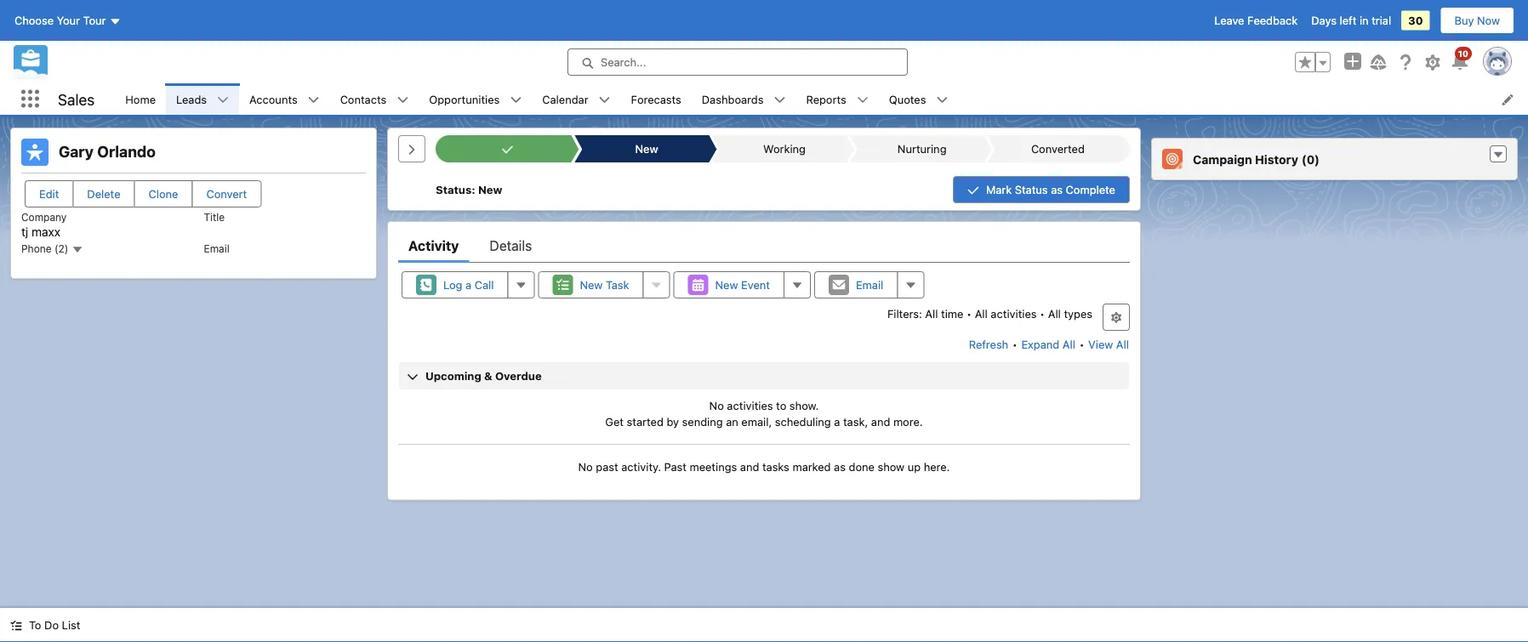 Task type: vqa. For each thing, say whether or not it's contained in the screenshot.
Service
no



Task type: locate. For each thing, give the bounding box(es) containing it.
and left tasks
[[740, 460, 759, 473]]

leads link
[[166, 83, 217, 115]]

0 horizontal spatial no
[[578, 460, 593, 473]]

search...
[[601, 56, 646, 68]]

accounts
[[249, 93, 298, 106]]

to do list
[[29, 619, 80, 632]]

list containing home
[[115, 83, 1528, 115]]

as left done
[[834, 460, 846, 473]]

accounts list item
[[239, 83, 330, 115]]

0 vertical spatial no
[[709, 399, 724, 412]]

past
[[664, 460, 687, 473]]

buy
[[1455, 14, 1474, 27]]

list
[[62, 619, 80, 632]]

dashboards list item
[[692, 83, 796, 115]]

do
[[44, 619, 59, 632]]

0 vertical spatial a
[[465, 279, 471, 291]]

buy now
[[1455, 14, 1500, 27]]

mark status as complete
[[986, 183, 1116, 196]]

all right the view
[[1116, 338, 1129, 351]]

leave
[[1214, 14, 1244, 27]]

0 horizontal spatial as
[[834, 460, 846, 473]]

1 horizontal spatial as
[[1051, 183, 1063, 196]]

a right log
[[465, 279, 471, 291]]

group
[[1295, 52, 1331, 72]]

text default image
[[308, 94, 320, 106], [397, 94, 409, 106], [599, 94, 611, 106], [1492, 149, 1504, 161], [71, 244, 83, 256]]

text default image inside "opportunities" list item
[[510, 94, 522, 106]]

text default image inside reports list item
[[857, 94, 869, 106]]

text default image left reports
[[774, 94, 786, 106]]

marked
[[793, 460, 831, 473]]

text default image right reports
[[857, 94, 869, 106]]

phone
[[21, 243, 52, 255]]

no past activity. past meetings and tasks marked as done show up here.
[[578, 460, 950, 473]]

text default image inside "leads" list item
[[217, 94, 229, 106]]

0 vertical spatial and
[[871, 416, 890, 428]]

1 horizontal spatial a
[[834, 416, 840, 428]]

campaign
[[1193, 152, 1252, 166]]

new
[[635, 143, 658, 155], [478, 183, 502, 196], [580, 279, 603, 291], [715, 279, 738, 291]]

new left task
[[580, 279, 603, 291]]

phone (2) button
[[21, 242, 83, 256]]

0 vertical spatial email
[[204, 242, 229, 254]]

log
[[443, 279, 462, 291]]

show.
[[790, 399, 819, 412]]

forecasts link
[[621, 83, 692, 115]]

and right task,
[[871, 416, 890, 428]]

leads
[[176, 93, 207, 106]]

&
[[484, 370, 492, 382]]

text default image right leads at the left top of the page
[[217, 94, 229, 106]]

started
[[627, 416, 664, 428]]

activity.
[[621, 460, 661, 473]]

tj
[[21, 224, 28, 239]]

all left types
[[1048, 307, 1061, 320]]

new left event
[[715, 279, 738, 291]]

path options list box
[[436, 135, 1130, 163]]

text default image inside 'contacts' list item
[[397, 94, 409, 106]]

text default image for dashboards
[[774, 94, 786, 106]]

call
[[475, 279, 494, 291]]

edit
[[39, 188, 59, 200]]

1 vertical spatial activities
[[727, 399, 773, 412]]

tab list
[[398, 229, 1130, 263]]

text default image for reports
[[857, 94, 869, 106]]

text default image for calendar
[[599, 94, 611, 106]]

as
[[1051, 183, 1063, 196], [834, 460, 846, 473]]

opportunities list item
[[419, 83, 532, 115]]

contacts
[[340, 93, 387, 106]]

text default image inside calendar list item
[[599, 94, 611, 106]]

no inside no activities to show. get started by sending an email, scheduling a task, and more.
[[709, 399, 724, 412]]

1 horizontal spatial no
[[709, 399, 724, 412]]

0 horizontal spatial and
[[740, 460, 759, 473]]

nurturing
[[898, 143, 947, 155]]

a left task,
[[834, 416, 840, 428]]

past
[[596, 460, 618, 473]]

convert button
[[192, 180, 261, 208]]

tab list containing activity
[[398, 229, 1130, 263]]

status right mark
[[1015, 183, 1048, 196]]

text default image for contacts
[[397, 94, 409, 106]]

no for activities
[[709, 399, 724, 412]]

text default image inside dashboards list item
[[774, 94, 786, 106]]

calendar list item
[[532, 83, 621, 115]]

phone (2)
[[21, 243, 71, 255]]

new down forecasts
[[635, 143, 658, 155]]

text default image inside accounts list item
[[308, 94, 320, 106]]

text default image inside to do list button
[[10, 620, 22, 632]]

text default image for opportunities
[[510, 94, 522, 106]]

0 horizontal spatial activities
[[727, 399, 773, 412]]

new right the :
[[478, 183, 502, 196]]

details
[[490, 238, 532, 254]]

activities up refresh
[[991, 307, 1037, 320]]

1 vertical spatial and
[[740, 460, 759, 473]]

time
[[941, 307, 964, 320]]

new task button
[[538, 271, 644, 299]]

status up activity link
[[436, 183, 472, 196]]

working
[[763, 143, 806, 155]]

email
[[204, 242, 229, 254], [856, 279, 883, 291]]

forecasts
[[631, 93, 681, 106]]

1 vertical spatial as
[[834, 460, 846, 473]]

status : new
[[436, 183, 502, 196]]

history
[[1255, 152, 1298, 166]]

•
[[967, 307, 972, 320], [1040, 307, 1045, 320], [1012, 338, 1018, 351], [1079, 338, 1085, 351]]

orlando
[[97, 143, 156, 161]]

working link
[[720, 135, 846, 163]]

:
[[472, 183, 475, 196]]

contacts list item
[[330, 83, 419, 115]]

activities up email, in the bottom of the page
[[727, 399, 773, 412]]

as inside button
[[1051, 183, 1063, 196]]

• up expand
[[1040, 307, 1045, 320]]

no up sending
[[709, 399, 724, 412]]

no activities to show. get started by sending an email, scheduling a task, and more.
[[605, 399, 923, 428]]

1 vertical spatial email
[[856, 279, 883, 291]]

new event
[[715, 279, 770, 291]]

text default image
[[217, 94, 229, 106], [510, 94, 522, 106], [774, 94, 786, 106], [857, 94, 869, 106], [936, 94, 948, 106], [10, 620, 22, 632]]

0 horizontal spatial status
[[436, 183, 472, 196]]

a inside button
[[465, 279, 471, 291]]

1 horizontal spatial and
[[871, 416, 890, 428]]

1 vertical spatial a
[[834, 416, 840, 428]]

2 status from the left
[[1015, 183, 1048, 196]]

text default image left to
[[10, 620, 22, 632]]

quotes
[[889, 93, 926, 106]]

0 horizontal spatial a
[[465, 279, 471, 291]]

clone
[[149, 188, 178, 200]]

1 vertical spatial no
[[578, 460, 593, 473]]

and
[[871, 416, 890, 428], [740, 460, 759, 473]]

up
[[908, 460, 921, 473]]

choose your tour
[[14, 14, 106, 27]]

tasks
[[762, 460, 790, 473]]

1 horizontal spatial status
[[1015, 183, 1048, 196]]

maxx
[[32, 224, 60, 239]]

text default image inside quotes list item
[[936, 94, 948, 106]]

1 horizontal spatial email
[[856, 279, 883, 291]]

left
[[1340, 14, 1357, 27]]

new inside button
[[715, 279, 738, 291]]

feedback
[[1247, 14, 1298, 27]]

1 horizontal spatial activities
[[991, 307, 1037, 320]]

new inside 'button'
[[580, 279, 603, 291]]

0 vertical spatial as
[[1051, 183, 1063, 196]]

done
[[849, 460, 875, 473]]

new for new event
[[715, 279, 738, 291]]

text default image right quotes
[[936, 94, 948, 106]]

dashboards
[[702, 93, 764, 106]]

refresh • expand all • view all
[[969, 338, 1129, 351]]

home link
[[115, 83, 166, 115]]

list
[[115, 83, 1528, 115]]

as left complete
[[1051, 183, 1063, 196]]

no left past at the bottom of the page
[[578, 460, 593, 473]]

new inside the path options list box
[[635, 143, 658, 155]]

all right time
[[975, 307, 988, 320]]

all
[[925, 307, 938, 320], [975, 307, 988, 320], [1048, 307, 1061, 320], [1063, 338, 1075, 351], [1116, 338, 1129, 351]]

30
[[1408, 14, 1423, 27]]

text default image left calendar link
[[510, 94, 522, 106]]

delete
[[87, 188, 120, 200]]

days left in trial
[[1311, 14, 1391, 27]]

a
[[465, 279, 471, 291], [834, 416, 840, 428]]



Task type: describe. For each thing, give the bounding box(es) containing it.
details link
[[490, 229, 532, 263]]

contacts link
[[330, 83, 397, 115]]

expand all button
[[1021, 331, 1076, 358]]

trial
[[1372, 14, 1391, 27]]

show
[[878, 460, 905, 473]]

lead image
[[21, 139, 49, 166]]

activities inside no activities to show. get started by sending an email, scheduling a task, and more.
[[727, 399, 773, 412]]

tour
[[83, 14, 106, 27]]

delete button
[[73, 180, 135, 208]]

mark status as complete button
[[953, 176, 1130, 203]]

new for new
[[635, 143, 658, 155]]

• left expand
[[1012, 338, 1018, 351]]

event
[[741, 279, 770, 291]]

text default image for leads
[[217, 94, 229, 106]]

(2)
[[54, 243, 68, 255]]

search... button
[[568, 49, 908, 76]]

company tj maxx
[[21, 211, 67, 239]]

log a call button
[[402, 271, 508, 299]]

task,
[[843, 416, 868, 428]]

scheduling
[[775, 416, 831, 428]]

convert
[[206, 188, 247, 200]]

• right time
[[967, 307, 972, 320]]

calendar link
[[532, 83, 599, 115]]

meetings
[[690, 460, 737, 473]]

email inside button
[[856, 279, 883, 291]]

an
[[726, 416, 738, 428]]

and inside no activities to show. get started by sending an email, scheduling a task, and more.
[[871, 416, 890, 428]]

a inside no activities to show. get started by sending an email, scheduling a task, and more.
[[834, 416, 840, 428]]

reports list item
[[796, 83, 879, 115]]

more.
[[893, 416, 923, 428]]

by
[[667, 416, 679, 428]]

text default image for accounts
[[308, 94, 320, 106]]

reports
[[806, 93, 846, 106]]

choose
[[14, 14, 54, 27]]

new task
[[580, 279, 629, 291]]

text default image for quotes
[[936, 94, 948, 106]]

here.
[[924, 460, 950, 473]]

refresh button
[[968, 331, 1009, 358]]

leave feedback link
[[1214, 14, 1298, 27]]

get
[[605, 416, 624, 428]]

to
[[776, 399, 786, 412]]

1 status from the left
[[436, 183, 472, 196]]

all left time
[[925, 307, 938, 320]]

leads list item
[[166, 83, 239, 115]]

filters: all time • all activities • all types
[[887, 307, 1093, 320]]

(0)
[[1302, 152, 1320, 166]]

opportunities
[[429, 93, 500, 106]]

text default image inside phone (2) dropdown button
[[71, 244, 83, 256]]

complete
[[1066, 183, 1116, 196]]

dashboards link
[[692, 83, 774, 115]]

types
[[1064, 307, 1093, 320]]

quotes link
[[879, 83, 936, 115]]

sales
[[58, 90, 95, 108]]

to
[[29, 619, 41, 632]]

new for new task
[[580, 279, 603, 291]]

leave feedback
[[1214, 14, 1298, 27]]

no for past
[[578, 460, 593, 473]]

upcoming & overdue
[[425, 370, 542, 382]]

0 horizontal spatial email
[[204, 242, 229, 254]]

calendar
[[542, 93, 588, 106]]

to do list button
[[0, 608, 91, 642]]

0 vertical spatial activities
[[991, 307, 1037, 320]]

email,
[[741, 416, 772, 428]]

refresh
[[969, 338, 1008, 351]]

• left the view
[[1079, 338, 1085, 351]]

gary orlando
[[59, 143, 156, 161]]

upcoming
[[425, 370, 481, 382]]

your
[[57, 14, 80, 27]]

now
[[1477, 14, 1500, 27]]

expand
[[1021, 338, 1060, 351]]

activity
[[408, 238, 459, 254]]

upcoming & overdue button
[[399, 362, 1129, 390]]

converted
[[1031, 143, 1085, 155]]

in
[[1360, 14, 1369, 27]]

overdue
[[495, 370, 542, 382]]

company
[[21, 211, 67, 223]]

filters:
[[887, 307, 922, 320]]

nurturing link
[[857, 135, 984, 163]]

reports link
[[796, 83, 857, 115]]

status inside button
[[1015, 183, 1048, 196]]

accounts link
[[239, 83, 308, 115]]

all right expand
[[1063, 338, 1075, 351]]

log a call
[[443, 279, 494, 291]]

clone button
[[134, 180, 193, 208]]

new event button
[[674, 271, 784, 299]]

view all link
[[1088, 331, 1130, 358]]

view
[[1088, 338, 1113, 351]]

10 button
[[1450, 47, 1472, 72]]

opportunities link
[[419, 83, 510, 115]]

quotes list item
[[879, 83, 959, 115]]



